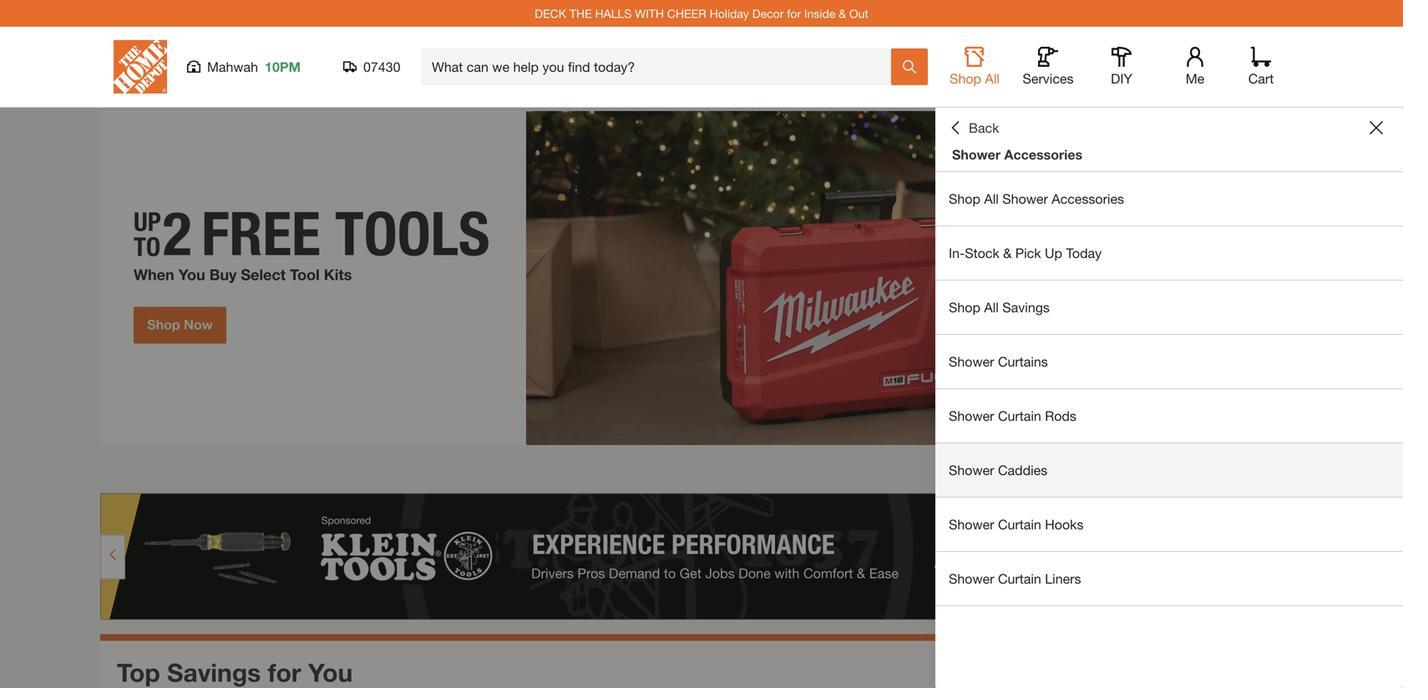 Task type: describe. For each thing, give the bounding box(es) containing it.
shower for shower curtain rods
[[949, 408, 994, 424]]

all for shop all shower accessories
[[984, 191, 999, 207]]

shower for shower curtain hooks
[[949, 517, 994, 532]]

cart link
[[1243, 47, 1279, 87]]

caddies
[[998, 462, 1047, 478]]

shower accessories
[[952, 147, 1082, 162]]

shower down shower accessories
[[1002, 191, 1048, 207]]

shower curtain hooks link
[[935, 498, 1403, 551]]

shower caddies
[[949, 462, 1047, 478]]

in-stock & pick up today
[[949, 245, 1102, 261]]

shower curtain liners
[[949, 571, 1081, 587]]

shop for shop all shower accessories
[[949, 191, 980, 207]]

with
[[635, 6, 664, 20]]

holiday
[[710, 6, 749, 20]]

shop for shop all savings
[[949, 299, 980, 315]]

1 vertical spatial accessories
[[1052, 191, 1124, 207]]

halls
[[595, 6, 632, 20]]

diy button
[[1095, 47, 1148, 87]]

all for shop all savings
[[984, 299, 999, 315]]

0 vertical spatial accessories
[[1004, 147, 1082, 162]]

shop all shower accessories
[[949, 191, 1124, 207]]

shower curtain rods
[[949, 408, 1076, 424]]

services button
[[1021, 47, 1075, 87]]

inside
[[804, 6, 835, 20]]

deck the halls with cheer holiday decor for inside & out link
[[535, 6, 868, 20]]

& inside menu
[[1003, 245, 1012, 261]]

mahwah 10pm
[[207, 59, 301, 75]]

all for shop all
[[985, 71, 1000, 86]]

image for 30nov2023-hp-bau-mw44-45 image
[[100, 111, 1303, 445]]

What can we help you find today? search field
[[432, 49, 890, 84]]

services
[[1023, 71, 1074, 86]]

shower curtains
[[949, 354, 1048, 370]]

me
[[1186, 71, 1205, 86]]

top
[[117, 657, 160, 687]]

pick
[[1015, 245, 1041, 261]]

diy
[[1111, 71, 1132, 86]]

shop for shop all
[[950, 71, 981, 86]]

in-
[[949, 245, 965, 261]]

0 vertical spatial &
[[839, 6, 846, 20]]

10pm
[[265, 59, 301, 75]]

07430 button
[[343, 58, 401, 75]]



Task type: vqa. For each thing, say whether or not it's contained in the screenshot.
Today
yes



Task type: locate. For each thing, give the bounding box(es) containing it.
savings right "top"
[[167, 657, 261, 687]]

hooks
[[1045, 517, 1084, 532]]

2 vertical spatial curtain
[[998, 571, 1041, 587]]

shop all savings
[[949, 299, 1050, 315]]

1 vertical spatial shop
[[949, 191, 980, 207]]

the home depot logo image
[[114, 40, 167, 94]]

accessories up shop all shower accessories
[[1004, 147, 1082, 162]]

deck
[[535, 6, 566, 20]]

savings down in-stock & pick up today
[[1002, 299, 1050, 315]]

curtain for hooks
[[998, 517, 1041, 532]]

2 vertical spatial shop
[[949, 299, 980, 315]]

rods
[[1045, 408, 1076, 424]]

& left pick
[[1003, 245, 1012, 261]]

shop all
[[950, 71, 1000, 86]]

today
[[1066, 245, 1102, 261]]

shower for shower accessories
[[952, 147, 1001, 162]]

shop up the in-
[[949, 191, 980, 207]]

1 vertical spatial all
[[984, 191, 999, 207]]

shower curtain rods link
[[935, 389, 1403, 443]]

the
[[570, 6, 592, 20]]

you
[[308, 657, 353, 687]]

shower curtains link
[[935, 335, 1403, 388]]

curtain for liners
[[998, 571, 1041, 587]]

curtain for rods
[[998, 408, 1041, 424]]

shower for shower curtains
[[949, 354, 994, 370]]

accessories up today
[[1052, 191, 1124, 207]]

&
[[839, 6, 846, 20], [1003, 245, 1012, 261]]

accessories
[[1004, 147, 1082, 162], [1052, 191, 1124, 207]]

shower curtain hooks
[[949, 517, 1084, 532]]

menu
[[935, 172, 1403, 606]]

drawer close image
[[1370, 121, 1383, 134]]

curtain
[[998, 408, 1041, 424], [998, 517, 1041, 532], [998, 571, 1041, 587]]

liners
[[1045, 571, 1081, 587]]

shop all shower accessories link
[[935, 172, 1403, 225]]

back
[[969, 120, 999, 136]]

shower down shower caddies
[[949, 517, 994, 532]]

shower
[[952, 147, 1001, 162], [1002, 191, 1048, 207], [949, 354, 994, 370], [949, 408, 994, 424], [949, 462, 994, 478], [949, 517, 994, 532], [949, 571, 994, 587]]

shop down the in-
[[949, 299, 980, 315]]

menu containing shop all shower accessories
[[935, 172, 1403, 606]]

cheer
[[667, 6, 706, 20]]

in-stock & pick up today link
[[935, 226, 1403, 280]]

mahwah
[[207, 59, 258, 75]]

shower down shower curtain hooks
[[949, 571, 994, 587]]

all
[[985, 71, 1000, 86], [984, 191, 999, 207], [984, 299, 999, 315]]

1 horizontal spatial &
[[1003, 245, 1012, 261]]

all up shower curtains
[[984, 299, 999, 315]]

shower curtain liners link
[[935, 552, 1403, 605]]

1 vertical spatial savings
[[167, 657, 261, 687]]

shower for shower curtain liners
[[949, 571, 994, 587]]

shower up shower caddies
[[949, 408, 994, 424]]

shop
[[950, 71, 981, 86], [949, 191, 980, 207], [949, 299, 980, 315]]

shop all button
[[948, 47, 1001, 87]]

0 horizontal spatial savings
[[167, 657, 261, 687]]

top savings for you
[[117, 657, 353, 687]]

0 vertical spatial curtain
[[998, 408, 1041, 424]]

0 vertical spatial all
[[985, 71, 1000, 86]]

0 vertical spatial shop
[[950, 71, 981, 86]]

deck the halls with cheer holiday decor for inside & out
[[535, 6, 868, 20]]

1 vertical spatial curtain
[[998, 517, 1041, 532]]

savings inside menu
[[1002, 299, 1050, 315]]

shower caddies link
[[935, 443, 1403, 497]]

shop up back button
[[950, 71, 981, 86]]

stock
[[965, 245, 999, 261]]

3 curtain from the top
[[998, 571, 1041, 587]]

0 vertical spatial for
[[787, 6, 801, 20]]

curtain left liners
[[998, 571, 1041, 587]]

for
[[787, 6, 801, 20], [268, 657, 301, 687]]

0 horizontal spatial &
[[839, 6, 846, 20]]

shop inside button
[[950, 71, 981, 86]]

2 vertical spatial all
[[984, 299, 999, 315]]

feedback link image
[[1381, 282, 1403, 372]]

out
[[849, 6, 868, 20]]

savings
[[1002, 299, 1050, 315], [167, 657, 261, 687]]

all inside button
[[985, 71, 1000, 86]]

for left you
[[268, 657, 301, 687]]

cart
[[1248, 71, 1274, 86]]

me button
[[1168, 47, 1222, 87]]

shower for shower caddies
[[949, 462, 994, 478]]

back button
[[949, 119, 999, 136]]

shower left curtains
[[949, 354, 994, 370]]

0 horizontal spatial for
[[268, 657, 301, 687]]

decor
[[752, 6, 784, 20]]

curtain left rods
[[998, 408, 1041, 424]]

1 horizontal spatial for
[[787, 6, 801, 20]]

& left out
[[839, 6, 846, 20]]

1 vertical spatial for
[[268, 657, 301, 687]]

1 horizontal spatial savings
[[1002, 299, 1050, 315]]

shower down back button
[[952, 147, 1001, 162]]

shower left caddies
[[949, 462, 994, 478]]

07430
[[363, 59, 400, 75]]

up
[[1045, 245, 1062, 261]]

for left inside
[[787, 6, 801, 20]]

0 vertical spatial savings
[[1002, 299, 1050, 315]]

1 vertical spatial &
[[1003, 245, 1012, 261]]

curtains
[[998, 354, 1048, 370]]

2 curtain from the top
[[998, 517, 1041, 532]]

all down shower accessories
[[984, 191, 999, 207]]

all up back
[[985, 71, 1000, 86]]

shop all savings link
[[935, 281, 1403, 334]]

1 curtain from the top
[[998, 408, 1041, 424]]

curtain left hooks
[[998, 517, 1041, 532]]



